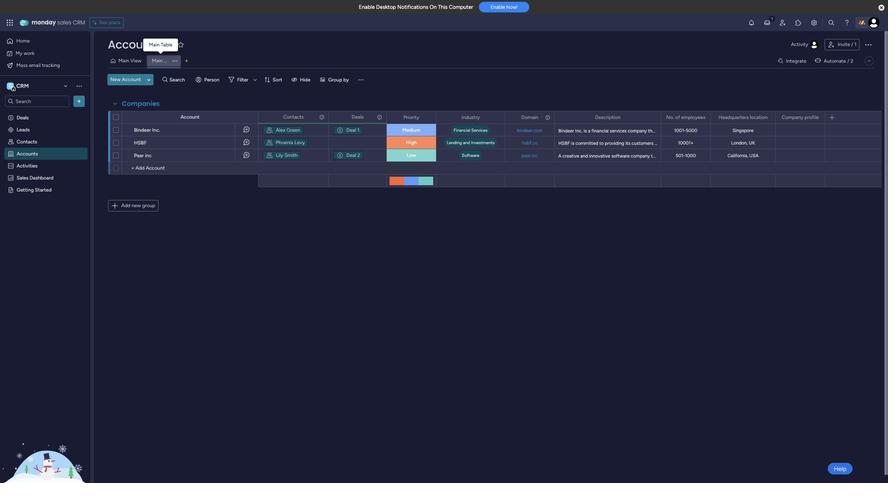 Task type: describe. For each thing, give the bounding box(es) containing it.
v2 search image
[[162, 76, 168, 84]]

person
[[204, 77, 219, 83]]

0 vertical spatial company
[[628, 128, 647, 134]]

pear inc
[[134, 153, 152, 159]]

industry
[[462, 114, 480, 120]]

svg image for alex green
[[266, 127, 273, 134]]

singapore
[[733, 128, 754, 133]]

phoenix levy element
[[263, 139, 308, 147]]

activity button
[[788, 39, 822, 50]]

bindeer for bindeer inc.
[[134, 127, 151, 133]]

add view image
[[185, 58, 188, 64]]

enable for enable now!
[[491, 4, 505, 10]]

desktop
[[376, 4, 396, 10]]

dapulse integrations image
[[778, 58, 783, 64]]

lottie animation image
[[0, 412, 90, 484]]

main view button
[[107, 55, 147, 67]]

2 inside 'element'
[[357, 152, 360, 158]]

priority
[[404, 114, 419, 120]]

new
[[132, 203, 141, 209]]

financial
[[592, 128, 609, 134]]

sales
[[17, 175, 28, 181]]

best
[[673, 141, 682, 146]]

see plans
[[99, 19, 120, 26]]

usa
[[749, 153, 759, 158]]

Deals field
[[350, 113, 366, 121]]

1 vertical spatial accounts
[[17, 151, 38, 157]]

main view
[[118, 58, 141, 64]]

bank,
[[789, 141, 800, 146]]

to down financial
[[599, 141, 604, 146]]

of inside field
[[675, 114, 680, 120]]

committed
[[575, 141, 598, 146]]

group by
[[328, 77, 349, 83]]

options image right deals field
[[377, 111, 381, 123]]

10001+
[[678, 140, 694, 146]]

svg image for deal 2
[[336, 152, 344, 159]]

public dashboard image
[[7, 174, 14, 181]]

table inside button
[[164, 58, 176, 64]]

Description field
[[593, 114, 622, 121]]

Priority field
[[402, 114, 421, 121]]

1001-
[[674, 128, 686, 133]]

london, uk
[[731, 140, 755, 146]]

plans
[[109, 19, 120, 26]]

/ for 2
[[847, 58, 849, 64]]

company profile
[[782, 114, 819, 120]]

its
[[625, 141, 630, 146]]

online,
[[821, 141, 835, 146]]

investing
[[735, 128, 754, 134]]

person button
[[193, 74, 224, 85]]

and right 'lending'
[[463, 140, 470, 145]]

and left offers
[[726, 141, 733, 146]]

2 services from the left
[[755, 128, 772, 134]]

1 horizontal spatial a
[[676, 128, 679, 134]]

svg image for deal 1
[[336, 127, 344, 134]]

collapse board header image
[[866, 58, 872, 64]]

and right banking
[[727, 128, 734, 134]]

getting started
[[17, 187, 52, 193]]

deal 2 element
[[333, 151, 363, 160]]

wide
[[680, 128, 690, 134]]

hide
[[300, 77, 310, 83]]

options image for priority
[[426, 112, 431, 124]]

builds
[[661, 154, 673, 159]]

arrow down image
[[251, 76, 259, 84]]

pear
[[134, 153, 144, 159]]

c
[[8, 83, 12, 89]]

bindeer inc. is a financial services company that provides a wide range of banking and investing services to individuals and businesses.
[[558, 128, 834, 134]]

main inside button
[[118, 58, 129, 64]]

mobile,
[[836, 141, 851, 146]]

automate / 2
[[824, 58, 853, 64]]

options image up the businesses. on the top right of page
[[815, 112, 820, 124]]

emails settings image
[[810, 19, 818, 26]]

bindeer.com
[[517, 128, 543, 133]]

Search field
[[168, 75, 189, 85]]

automate
[[824, 58, 846, 64]]

bindeer for bindeer inc. is a financial services company that provides a wide range of banking and investing services to individuals and businesses.
[[558, 128, 574, 134]]

1 inside button
[[855, 41, 857, 48]]

add new group
[[121, 203, 155, 209]]

0 vertical spatial table
[[161, 42, 172, 48]]

0 horizontal spatial a
[[588, 128, 590, 134]]

add new group button
[[108, 200, 159, 212]]

now!
[[506, 4, 518, 10]]

filter
[[237, 77, 248, 83]]

on
[[430, 4, 437, 10]]

new account button
[[107, 74, 144, 85]]

pear.inc link
[[520, 153, 539, 158]]

0 vertical spatial main table
[[149, 42, 172, 48]]

mass email tracking
[[16, 62, 60, 68]]

1 vertical spatial is
[[571, 141, 574, 146]]

svg image for phoenix levy
[[266, 139, 273, 146]]

alex
[[276, 127, 285, 133]]

notifications
[[397, 4, 428, 10]]

show board description image
[[165, 41, 174, 48]]

services
[[471, 128, 488, 133]]

options image right domain field
[[545, 112, 550, 124]]

and left in-
[[852, 141, 859, 146]]

leads
[[17, 127, 30, 133]]

0 horizontal spatial deals
[[17, 115, 29, 121]]

contacts inside contacts field
[[283, 114, 304, 120]]

column information image for deals
[[377, 114, 383, 120]]

ways
[[772, 141, 783, 146]]

enable for enable desktop notifications on this computer
[[359, 4, 375, 10]]

view
[[130, 58, 141, 64]]

crm inside workspace selection "element"
[[16, 83, 29, 89]]

christina overa image
[[868, 17, 880, 28]]

new account
[[110, 77, 141, 83]]

my
[[16, 50, 22, 56]]

uk
[[749, 140, 755, 146]]

add to favorites image
[[177, 41, 184, 48]]

to right ways
[[784, 141, 788, 146]]

sales
[[57, 18, 71, 27]]

enable now! button
[[479, 2, 529, 12]]

No. of employees field
[[665, 114, 707, 121]]

notifications image
[[748, 19, 755, 26]]

creative
[[563, 154, 579, 159]]

1 vertical spatial that
[[651, 154, 659, 159]]

deal for deal 2
[[346, 152, 356, 158]]

5000
[[686, 128, 697, 133]]

hsbf.co
[[522, 140, 537, 146]]

/ for 1
[[851, 41, 853, 48]]

individuals
[[779, 128, 800, 134]]

hsbf is committed to providing its customers with the best possible experience, and offers a variety of ways to bank, including online, mobile, and in-branch.
[[558, 141, 881, 146]]

menu image
[[357, 76, 364, 83]]

options image inside main table button
[[170, 59, 180, 63]]

tracking
[[42, 62, 60, 68]]

1001-5000
[[674, 128, 697, 133]]

options image up "collapse board header" image
[[864, 40, 873, 49]]

column information image
[[319, 114, 325, 120]]

help image
[[843, 19, 851, 26]]

main inside button
[[152, 58, 163, 64]]

main table inside button
[[152, 58, 176, 64]]

to left help
[[694, 154, 698, 159]]

see plans button
[[89, 17, 124, 28]]

1 vertical spatial company
[[631, 154, 650, 159]]

options image for no. of employees
[[701, 112, 706, 124]]

possible
[[683, 141, 700, 146]]

solutions
[[674, 154, 693, 159]]

mass email tracking button
[[4, 60, 76, 71]]

by
[[343, 77, 349, 83]]

and down the committed
[[580, 154, 588, 159]]

hsbf for hsbf is committed to providing its customers with the best possible experience, and offers a variety of ways to bank, including online, mobile, and in-branch.
[[558, 141, 570, 146]]



Task type: vqa. For each thing, say whether or not it's contained in the screenshot.
The Invite Team Members (0/1) link
no



Task type: locate. For each thing, give the bounding box(es) containing it.
financial services
[[454, 128, 488, 133]]

crm right workspace image
[[16, 83, 29, 89]]

0 vertical spatial account
[[122, 77, 141, 83]]

Company profile field
[[780, 114, 821, 121]]

bindeer up creative
[[558, 128, 574, 134]]

workspace image
[[7, 82, 14, 90]]

0 vertical spatial crm
[[73, 18, 85, 27]]

1000
[[685, 153, 696, 158]]

email
[[29, 62, 41, 68]]

table left add to favorites image
[[161, 42, 172, 48]]

Headquarters location field
[[717, 114, 770, 121]]

table down the show board description icon
[[164, 58, 176, 64]]

0 horizontal spatial 1
[[357, 127, 359, 133]]

accounts up view
[[108, 37, 160, 52]]

accounts
[[108, 37, 160, 52], [17, 151, 38, 157]]

inc. for bindeer inc.
[[152, 127, 160, 133]]

bindeer up pear inc
[[134, 127, 151, 133]]

Accounts field
[[106, 37, 162, 52]]

headquarters
[[718, 114, 749, 120]]

workspace options image
[[76, 83, 83, 90]]

hsbf up pear
[[134, 140, 147, 146]]

branch.
[[866, 141, 881, 146]]

0 horizontal spatial hsbf
[[134, 140, 147, 146]]

invite / 1 button
[[825, 39, 860, 50]]

/ inside button
[[851, 41, 853, 48]]

1 horizontal spatial hsbf
[[558, 141, 570, 146]]

california,
[[728, 153, 748, 158]]

0 horizontal spatial accounts
[[17, 151, 38, 157]]

accounts up activities
[[17, 151, 38, 157]]

list box containing deals
[[0, 110, 90, 292]]

deal down deals field
[[346, 127, 356, 133]]

0 horizontal spatial bindeer
[[134, 127, 151, 133]]

account inside button
[[122, 77, 141, 83]]

svg image inside 'deal 1' 'element'
[[336, 127, 344, 134]]

1 horizontal spatial accounts
[[108, 37, 160, 52]]

1 vertical spatial /
[[847, 58, 849, 64]]

help
[[834, 466, 847, 473]]

low
[[407, 152, 416, 158]]

with left the
[[654, 141, 663, 146]]

pear.inc
[[522, 153, 538, 158]]

0 horizontal spatial services
[[610, 128, 627, 134]]

lily smith element
[[263, 151, 301, 160]]

hsbf.co link
[[521, 140, 539, 146]]

lending and investments
[[447, 140, 495, 145]]

1 horizontal spatial crm
[[73, 18, 85, 27]]

each
[[770, 154, 780, 159]]

1 vertical spatial deal
[[346, 152, 356, 158]]

home
[[16, 38, 30, 44]]

bindeer inc.
[[134, 127, 160, 133]]

1 vertical spatial crm
[[16, 83, 29, 89]]

1 horizontal spatial column information image
[[545, 115, 551, 120]]

svg image inside deal 2 'element'
[[336, 152, 344, 159]]

services up providing
[[610, 128, 627, 134]]

main left view
[[118, 58, 129, 64]]

options image
[[76, 98, 83, 105], [426, 112, 431, 124], [701, 112, 706, 124]]

1 vertical spatial main table
[[152, 58, 176, 64]]

dashboard
[[30, 175, 54, 181]]

help button
[[828, 463, 853, 475]]

activities
[[17, 163, 37, 169]]

1 horizontal spatial bindeer
[[558, 128, 574, 134]]

1 horizontal spatial with
[[760, 154, 769, 159]]

to
[[773, 128, 778, 134], [599, 141, 604, 146], [784, 141, 788, 146], [694, 154, 698, 159]]

crm right sales
[[73, 18, 85, 27]]

option
[[0, 111, 90, 113]]

main
[[149, 42, 160, 48], [118, 58, 129, 64], [152, 58, 163, 64]]

contacts
[[283, 114, 304, 120], [17, 139, 37, 145]]

1 horizontal spatial of
[[704, 128, 708, 134]]

is up the committed
[[584, 128, 587, 134]]

experience,
[[701, 141, 725, 146]]

angle down image
[[147, 77, 151, 82]]

inc. for bindeer inc. is a financial services company that provides a wide range of banking and investing services to individuals and businesses.
[[575, 128, 583, 134]]

no.
[[666, 114, 674, 120]]

+ Add Account text field
[[126, 164, 255, 173]]

a left financial
[[588, 128, 590, 134]]

sales dashboard
[[17, 175, 54, 181]]

1 vertical spatial 2
[[357, 152, 360, 158]]

deal inside 'element'
[[346, 127, 356, 133]]

/ right "automate"
[[847, 58, 849, 64]]

location
[[750, 114, 768, 120]]

0 vertical spatial 2
[[851, 58, 853, 64]]

offers
[[735, 141, 747, 146]]

deal inside 'element'
[[346, 152, 356, 158]]

providing
[[605, 141, 624, 146]]

0 horizontal spatial crm
[[16, 83, 29, 89]]

svg image left the deal 2
[[336, 152, 344, 159]]

main table down the show board description icon
[[152, 58, 176, 64]]

services up variety
[[755, 128, 772, 134]]

levy
[[295, 140, 305, 146]]

1 horizontal spatial account
[[181, 114, 200, 120]]

1 horizontal spatial services
[[755, 128, 772, 134]]

virtually
[[743, 154, 759, 159]]

invite
[[838, 41, 850, 48]]

0 vertical spatial with
[[654, 141, 663, 146]]

group
[[328, 77, 342, 83]]

company
[[782, 114, 803, 120]]

of left ways
[[767, 141, 771, 146]]

dapulse close image
[[879, 4, 885, 11]]

enable desktop notifications on this computer
[[359, 4, 473, 10]]

that left provides
[[648, 128, 656, 134]]

with
[[654, 141, 663, 146], [760, 154, 769, 159]]

deals up deal 1
[[352, 114, 364, 120]]

with right the usa
[[760, 154, 769, 159]]

main left the show board description icon
[[149, 42, 160, 48]]

enable left desktop at the top left of the page
[[359, 4, 375, 10]]

Search in workspace field
[[15, 97, 59, 105]]

1 deal from the top
[[346, 127, 356, 133]]

0 vertical spatial of
[[675, 114, 680, 120]]

2 vertical spatial of
[[767, 141, 771, 146]]

services
[[610, 128, 627, 134], [755, 128, 772, 134]]

california, usa
[[728, 153, 759, 158]]

svg image up svg icon
[[266, 139, 273, 146]]

main table up main table button
[[149, 42, 172, 48]]

Contacts field
[[282, 113, 306, 121]]

of right no.
[[675, 114, 680, 120]]

1 horizontal spatial options image
[[426, 112, 431, 124]]

0 vertical spatial is
[[584, 128, 587, 134]]

0 vertical spatial accounts
[[108, 37, 160, 52]]

Domain field
[[520, 114, 540, 121]]

group
[[142, 203, 155, 209]]

svg image inside phoenix levy element
[[266, 139, 273, 146]]

profile
[[805, 114, 819, 120]]

innovative
[[589, 154, 610, 159]]

svg image left alex
[[266, 127, 273, 134]]

options image
[[864, 40, 873, 49], [170, 59, 180, 63], [319, 111, 324, 123], [377, 111, 381, 123], [545, 112, 550, 124], [765, 112, 770, 124], [815, 112, 820, 124]]

options image down workspace options icon
[[76, 98, 83, 105]]

contacts up green
[[283, 114, 304, 120]]

/ right "invite"
[[851, 41, 853, 48]]

Industry field
[[460, 114, 482, 121]]

1 vertical spatial of
[[704, 128, 708, 134]]

inbox image
[[764, 19, 771, 26]]

options image left company
[[765, 112, 770, 124]]

0 vertical spatial /
[[851, 41, 853, 48]]

1 horizontal spatial enable
[[491, 4, 505, 10]]

inc
[[145, 153, 152, 159]]

including
[[801, 141, 820, 146]]

lily smith
[[276, 152, 298, 158]]

range
[[691, 128, 703, 134]]

lending
[[447, 140, 462, 145]]

0 horizontal spatial of
[[675, 114, 680, 120]]

deals
[[352, 114, 364, 120], [17, 115, 29, 121]]

501-
[[676, 153, 685, 158]]

0 horizontal spatial enable
[[359, 4, 375, 10]]

that
[[648, 128, 656, 134], [651, 154, 659, 159]]

options image right priority field
[[426, 112, 431, 124]]

1
[[855, 41, 857, 48], [357, 127, 359, 133]]

companies
[[122, 99, 160, 108]]

and
[[727, 128, 734, 134], [802, 128, 809, 134], [463, 140, 470, 145], [726, 141, 733, 146], [852, 141, 859, 146], [580, 154, 588, 159]]

options image left add view image
[[170, 59, 180, 63]]

banking
[[709, 128, 726, 134]]

2 horizontal spatial a
[[748, 141, 750, 146]]

my work
[[16, 50, 34, 56]]

0 horizontal spatial column information image
[[377, 114, 383, 120]]

1 services from the left
[[610, 128, 627, 134]]

enable
[[359, 4, 375, 10], [491, 4, 505, 10]]

deal 1 element
[[333, 126, 363, 135]]

a creative and innovative software company that builds solutions to help people connect virtually with each other.
[[558, 154, 793, 159]]

0 horizontal spatial account
[[122, 77, 141, 83]]

1 image
[[769, 15, 775, 23]]

options image up range
[[701, 112, 706, 124]]

1 horizontal spatial /
[[851, 41, 853, 48]]

to up ways
[[773, 128, 778, 134]]

0 horizontal spatial is
[[571, 141, 574, 146]]

mass
[[16, 62, 28, 68]]

hsbf up the a
[[558, 141, 570, 146]]

company up customers
[[628, 128, 647, 134]]

enable left now!
[[491, 4, 505, 10]]

deals up leads
[[17, 115, 29, 121]]

1 down deals field
[[357, 127, 359, 133]]

sort
[[273, 77, 282, 83]]

svg image
[[266, 127, 273, 134], [336, 127, 344, 134], [266, 139, 273, 146], [336, 152, 344, 159]]

0 horizontal spatial with
[[654, 141, 663, 146]]

column information image
[[377, 114, 383, 120], [545, 115, 551, 120]]

and up including
[[802, 128, 809, 134]]

new
[[110, 77, 121, 83]]

svg image left deal 1
[[336, 127, 344, 134]]

options image right contacts field
[[319, 111, 324, 123]]

see
[[99, 19, 107, 26]]

1 right "invite"
[[855, 41, 857, 48]]

in-
[[861, 141, 866, 146]]

lottie animation element
[[0, 412, 90, 484]]

smith
[[284, 152, 298, 158]]

integrate
[[786, 58, 806, 64]]

workspace selection element
[[7, 82, 30, 91]]

1 horizontal spatial is
[[584, 128, 587, 134]]

company
[[628, 128, 647, 134], [631, 154, 650, 159]]

0 vertical spatial 1
[[855, 41, 857, 48]]

autopilot image
[[815, 56, 821, 65]]

contacts down leads
[[17, 139, 37, 145]]

filter button
[[226, 74, 259, 85]]

crm
[[73, 18, 85, 27], [16, 83, 29, 89]]

2 deal from the top
[[346, 152, 356, 158]]

monday sales crm
[[32, 18, 85, 27]]

0 vertical spatial contacts
[[283, 114, 304, 120]]

hsbf for hsbf
[[134, 140, 147, 146]]

1 vertical spatial account
[[181, 114, 200, 120]]

0 horizontal spatial 2
[[357, 152, 360, 158]]

0 vertical spatial that
[[648, 128, 656, 134]]

apps image
[[795, 19, 802, 26]]

of right range
[[704, 128, 708, 134]]

inc.
[[152, 127, 160, 133], [575, 128, 583, 134]]

1 vertical spatial table
[[164, 58, 176, 64]]

2 down deal 1
[[357, 152, 360, 158]]

main table
[[149, 42, 172, 48], [152, 58, 176, 64]]

getting
[[17, 187, 34, 193]]

1 vertical spatial 1
[[357, 127, 359, 133]]

computer
[[449, 4, 473, 10]]

svg image inside the alex green element
[[266, 127, 273, 134]]

inc. down companies "field"
[[152, 127, 160, 133]]

main up v2 search icon
[[152, 58, 163, 64]]

other.
[[781, 154, 793, 159]]

alex green
[[276, 127, 300, 133]]

a left wide at the top of the page
[[676, 128, 679, 134]]

1 inside 'element'
[[357, 127, 359, 133]]

description
[[595, 114, 621, 120]]

bindeer
[[134, 127, 151, 133], [558, 128, 574, 134]]

2 right "automate"
[[851, 58, 853, 64]]

1 horizontal spatial 2
[[851, 58, 853, 64]]

that left builds
[[651, 154, 659, 159]]

deals inside field
[[352, 114, 364, 120]]

enable inside button
[[491, 4, 505, 10]]

financial
[[454, 128, 470, 133]]

group by button
[[317, 74, 353, 85]]

1 horizontal spatial 1
[[855, 41, 857, 48]]

invite / 1
[[838, 41, 857, 48]]

column information image right domain field
[[545, 115, 551, 120]]

0 horizontal spatial inc.
[[152, 127, 160, 133]]

a right offers
[[748, 141, 750, 146]]

inc. up the committed
[[575, 128, 583, 134]]

1 horizontal spatial deals
[[352, 114, 364, 120]]

company down customers
[[631, 154, 650, 159]]

1 vertical spatial with
[[760, 154, 769, 159]]

phoenix levy
[[276, 140, 305, 146]]

1 horizontal spatial inc.
[[575, 128, 583, 134]]

1 vertical spatial contacts
[[17, 139, 37, 145]]

deal down 'deal 1' 'element'
[[346, 152, 356, 158]]

0 horizontal spatial contacts
[[17, 139, 37, 145]]

Companies field
[[120, 99, 162, 108]]

column information image right deals field
[[377, 114, 383, 120]]

public board image
[[7, 186, 14, 193]]

deal for deal 1
[[346, 127, 356, 133]]

0 vertical spatial deal
[[346, 127, 356, 133]]

0 horizontal spatial /
[[847, 58, 849, 64]]

select product image
[[6, 19, 13, 26]]

column information image for domain
[[545, 115, 551, 120]]

1 horizontal spatial contacts
[[283, 114, 304, 120]]

phoenix
[[276, 140, 293, 146]]

list box
[[0, 110, 90, 292]]

search everything image
[[828, 19, 835, 26]]

2 horizontal spatial options image
[[701, 112, 706, 124]]

svg image
[[266, 152, 273, 159]]

0 horizontal spatial options image
[[76, 98, 83, 105]]

add
[[121, 203, 130, 209]]

alex green element
[[263, 126, 303, 135]]

invite members image
[[779, 19, 786, 26]]

table
[[161, 42, 172, 48], [164, 58, 176, 64]]

2 horizontal spatial of
[[767, 141, 771, 146]]

is up creative
[[571, 141, 574, 146]]



